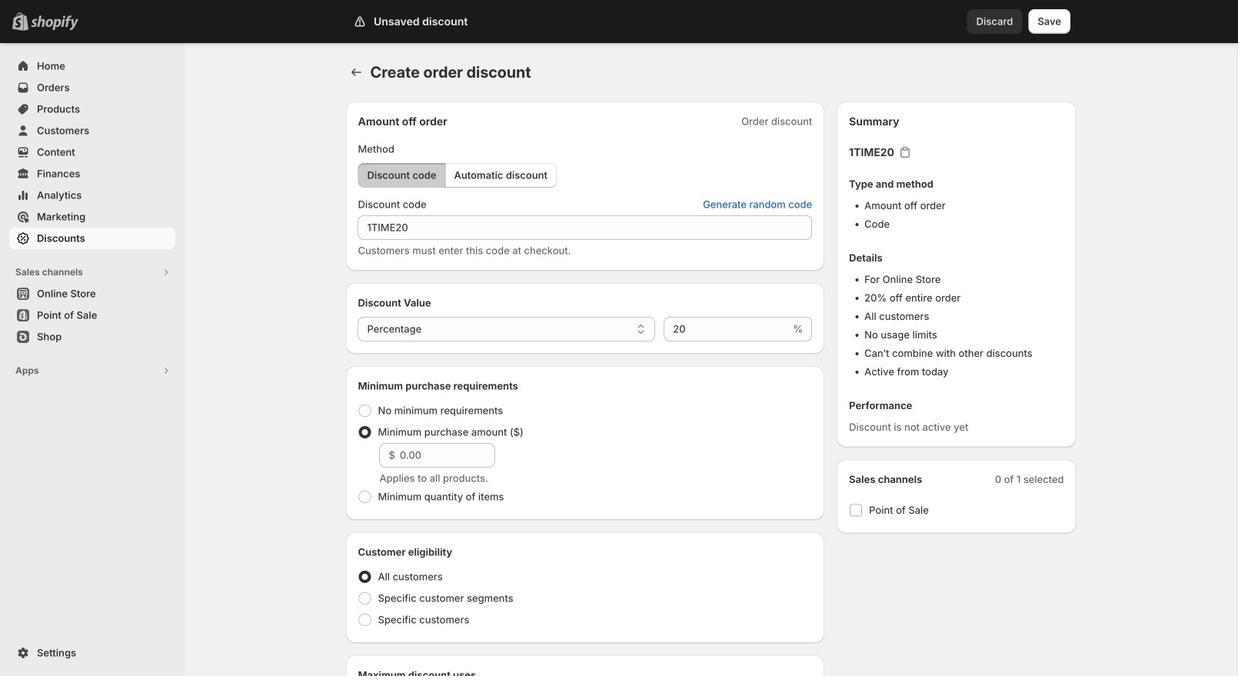 Task type: describe. For each thing, give the bounding box(es) containing it.
shopify image
[[31, 15, 78, 31]]



Task type: locate. For each thing, give the bounding box(es) containing it.
None text field
[[358, 215, 813, 240], [664, 317, 791, 342], [358, 215, 813, 240], [664, 317, 791, 342]]

0.00 text field
[[400, 443, 495, 468]]



Task type: vqa. For each thing, say whether or not it's contained in the screenshot.
enter time text box
no



